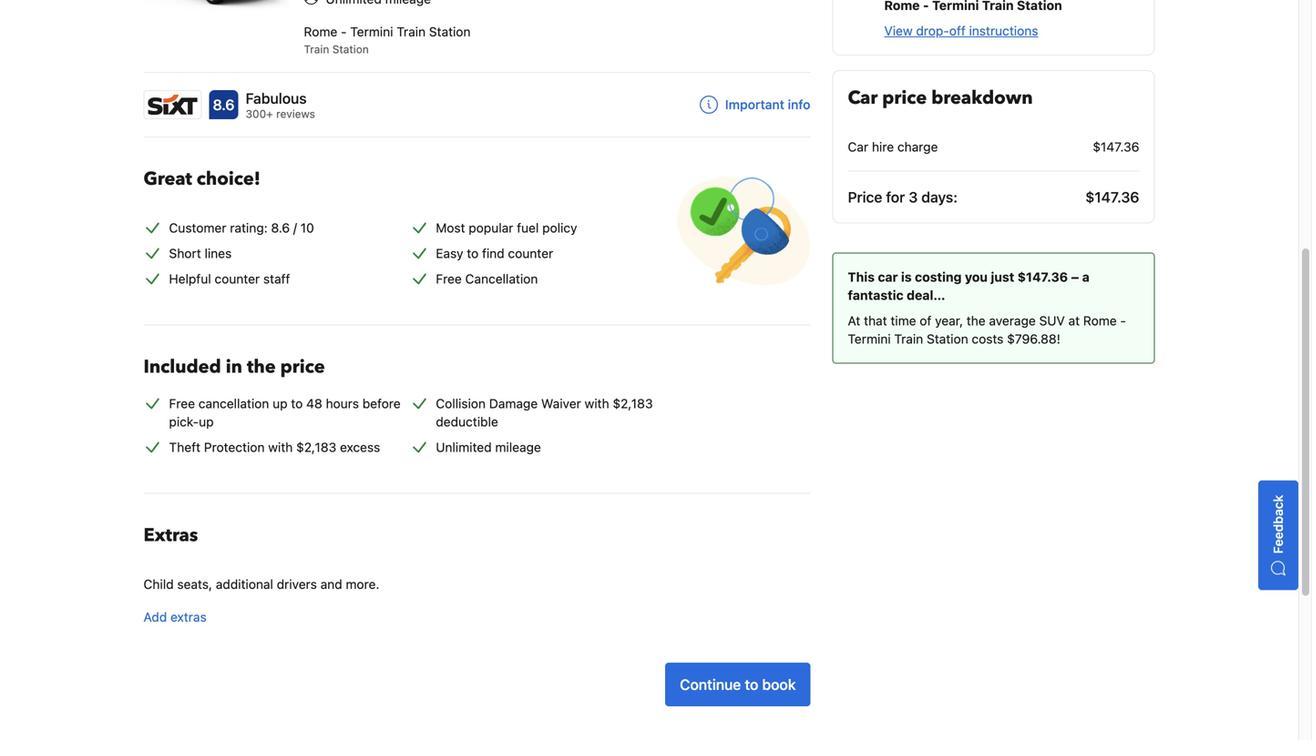 Task type: vqa. For each thing, say whether or not it's contained in the screenshot.
All other locations
no



Task type: describe. For each thing, give the bounding box(es) containing it.
continue to book link
[[666, 663, 811, 707]]

at that time of year, the average suv at rome - termini train station costs $796.88!
[[848, 314, 1126, 347]]

feedback button
[[1259, 481, 1299, 591]]

important
[[725, 97, 785, 112]]

lines
[[205, 246, 232, 261]]

0 horizontal spatial station
[[332, 43, 369, 56]]

48
[[306, 396, 322, 412]]

helpful
[[169, 272, 211, 287]]

1 vertical spatial 8.6
[[271, 221, 290, 236]]

instructions
[[969, 23, 1039, 38]]

most
[[436, 221, 465, 236]]

free cancellation up to 48 hours before pick-up
[[169, 396, 401, 430]]

extras
[[144, 524, 198, 549]]

easy
[[436, 246, 463, 261]]

deal…
[[907, 288, 946, 303]]

most popular fuel policy
[[436, 221, 577, 236]]

free cancellation
[[436, 272, 538, 287]]

rome inside rome - termini train station train station
[[304, 24, 337, 39]]

car hire charge
[[848, 139, 938, 154]]

$147.36 inside the this car is costing you just $147.36 – a fantastic deal…
[[1018, 270, 1068, 285]]

view drop-off instructions button
[[885, 22, 1039, 40]]

deductible
[[436, 415, 498, 430]]

unlimited
[[436, 440, 492, 455]]

to inside free cancellation up to 48 hours before pick-up
[[291, 396, 303, 412]]

fabulous
[[246, 90, 307, 107]]

fabulous 300+ reviews
[[246, 90, 315, 120]]

cancellation
[[199, 396, 269, 412]]

hire
[[872, 139, 894, 154]]

car for car hire charge
[[848, 139, 869, 154]]

child seats, additional drivers and more.
[[144, 577, 380, 592]]

free for free cancellation up to 48 hours before pick-up
[[169, 396, 195, 412]]

termini inside rome - termini train station train station
[[350, 24, 393, 39]]

3
[[909, 189, 918, 206]]

child
[[144, 577, 174, 592]]

price for 3 days:
[[848, 189, 958, 206]]

excess
[[340, 440, 380, 455]]

extras
[[170, 610, 207, 625]]

additional
[[216, 577, 273, 592]]

1 vertical spatial counter
[[215, 272, 260, 287]]

- inside at that time of year, the average suv at rome - termini train station costs $796.88!
[[1121, 314, 1126, 329]]

with inside 'collision damage waiver with $2,183 deductible'
[[585, 396, 609, 412]]

before
[[363, 396, 401, 412]]

customer
[[169, 221, 227, 236]]

is
[[901, 270, 912, 285]]

costs
[[972, 332, 1004, 347]]

days:
[[922, 189, 958, 206]]

charge
[[898, 139, 938, 154]]

a
[[1082, 270, 1090, 285]]

view
[[885, 23, 913, 38]]

0 horizontal spatial up
[[199, 415, 214, 430]]

fuel
[[517, 221, 539, 236]]

of
[[920, 314, 932, 329]]

reviews
[[276, 108, 315, 120]]

for
[[886, 189, 905, 206]]

$147.36 for price for 3 days:
[[1086, 189, 1140, 206]]

free for free cancellation
[[436, 272, 462, 287]]

station inside at that time of year, the average suv at rome - termini train station costs $796.88!
[[927, 332, 969, 347]]

average
[[989, 314, 1036, 329]]

time
[[891, 314, 916, 329]]

0 vertical spatial train
[[397, 24, 426, 39]]

add extras
[[144, 610, 207, 625]]

customer rating 8.6 fabulous element
[[246, 88, 315, 109]]

supplied by sixt image
[[144, 91, 201, 119]]

product card group
[[144, 0, 811, 122]]

8.6 element
[[209, 90, 238, 119]]

great
[[144, 167, 192, 192]]

at
[[848, 314, 861, 329]]

termini inside at that time of year, the average suv at rome - termini train station costs $796.88!
[[848, 332, 891, 347]]

car price breakdown
[[848, 86, 1033, 111]]

included
[[144, 355, 221, 380]]

8.6 inside the product card group
[[213, 96, 235, 114]]

continue to book
[[680, 677, 796, 694]]

collision
[[436, 396, 486, 412]]

add extras button
[[144, 609, 811, 627]]

seats,
[[177, 577, 212, 592]]

to for continue
[[745, 677, 759, 694]]

car
[[878, 270, 898, 285]]

feedback
[[1271, 495, 1286, 554]]

rome inside at that time of year, the average suv at rome - termini train station costs $796.88!
[[1084, 314, 1117, 329]]

to for easy
[[467, 246, 479, 261]]

included in the price
[[144, 355, 325, 380]]

add
[[144, 610, 167, 625]]

$147.36 for car hire charge
[[1093, 139, 1140, 154]]

waiver
[[541, 396, 581, 412]]

mileage
[[495, 440, 541, 455]]

costing
[[915, 270, 962, 285]]



Task type: locate. For each thing, give the bounding box(es) containing it.
0 vertical spatial 8.6
[[213, 96, 235, 114]]

–
[[1071, 270, 1079, 285]]

/
[[293, 221, 297, 236]]

- inside rome - termini train station train station
[[341, 24, 347, 39]]

2 vertical spatial train
[[895, 332, 924, 347]]

damage
[[489, 396, 538, 412]]

2 horizontal spatial to
[[745, 677, 759, 694]]

the inside at that time of year, the average suv at rome - termini train station costs $796.88!
[[967, 314, 986, 329]]

2 vertical spatial station
[[927, 332, 969, 347]]

2 horizontal spatial station
[[927, 332, 969, 347]]

$2,183
[[613, 396, 653, 412], [296, 440, 337, 455]]

0 horizontal spatial free
[[169, 396, 195, 412]]

the up costs
[[967, 314, 986, 329]]

the
[[967, 314, 986, 329], [247, 355, 276, 380]]

0 horizontal spatial $2,183
[[296, 440, 337, 455]]

1 horizontal spatial up
[[273, 396, 288, 412]]

car left hire
[[848, 139, 869, 154]]

up down cancellation
[[199, 415, 214, 430]]

0 vertical spatial termini
[[350, 24, 393, 39]]

price up 48
[[280, 355, 325, 380]]

more.
[[346, 577, 380, 592]]

free inside free cancellation up to 48 hours before pick-up
[[169, 396, 195, 412]]

with down free cancellation up to 48 hours before pick-up
[[268, 440, 293, 455]]

1 vertical spatial with
[[268, 440, 293, 455]]

to left find
[[467, 246, 479, 261]]

1 horizontal spatial $2,183
[[613, 396, 653, 412]]

0 horizontal spatial with
[[268, 440, 293, 455]]

-
[[341, 24, 347, 39], [1121, 314, 1126, 329]]

1 horizontal spatial with
[[585, 396, 609, 412]]

0 horizontal spatial the
[[247, 355, 276, 380]]

hours
[[326, 396, 359, 412]]

counter down "lines"
[[215, 272, 260, 287]]

collision damage waiver with $2,183 deductible
[[436, 396, 653, 430]]

1 vertical spatial rome
[[1084, 314, 1117, 329]]

300+
[[246, 108, 273, 120]]

8.6 left /
[[271, 221, 290, 236]]

view drop-off instructions
[[885, 23, 1039, 38]]

drivers
[[277, 577, 317, 592]]

train
[[397, 24, 426, 39], [304, 43, 329, 56], [895, 332, 924, 347]]

0 vertical spatial $2,183
[[613, 396, 653, 412]]

2 vertical spatial to
[[745, 677, 759, 694]]

staff
[[263, 272, 290, 287]]

1 vertical spatial the
[[247, 355, 276, 380]]

car
[[848, 86, 878, 111], [848, 139, 869, 154]]

rome right at
[[1084, 314, 1117, 329]]

0 vertical spatial price
[[883, 86, 927, 111]]

0 horizontal spatial to
[[291, 396, 303, 412]]

great choice!
[[144, 167, 261, 192]]

free
[[436, 272, 462, 287], [169, 396, 195, 412]]

theft
[[169, 440, 201, 455]]

in
[[226, 355, 242, 380]]

breakdown
[[932, 86, 1033, 111]]

1 horizontal spatial the
[[967, 314, 986, 329]]

1 horizontal spatial rome
[[1084, 314, 1117, 329]]

important info
[[725, 97, 811, 112]]

0 horizontal spatial train
[[304, 43, 329, 56]]

$2,183 right waiver
[[613, 396, 653, 412]]

1 horizontal spatial price
[[883, 86, 927, 111]]

1 horizontal spatial free
[[436, 272, 462, 287]]

find
[[482, 246, 505, 261]]

1 vertical spatial termini
[[848, 332, 891, 347]]

1 vertical spatial to
[[291, 396, 303, 412]]

rating:
[[230, 221, 268, 236]]

1 vertical spatial car
[[848, 139, 869, 154]]

1 vertical spatial up
[[199, 415, 214, 430]]

10
[[301, 221, 314, 236]]

protection
[[204, 440, 265, 455]]

1 horizontal spatial -
[[1121, 314, 1126, 329]]

0 vertical spatial -
[[341, 24, 347, 39]]

1 horizontal spatial counter
[[508, 246, 553, 261]]

0 horizontal spatial price
[[280, 355, 325, 380]]

0 horizontal spatial -
[[341, 24, 347, 39]]

you
[[965, 270, 988, 285]]

car for car price breakdown
[[848, 86, 878, 111]]

with right waiver
[[585, 396, 609, 412]]

year,
[[935, 314, 963, 329]]

$2,183 left 'excess'
[[296, 440, 337, 455]]

important info button
[[700, 96, 811, 114]]

rome
[[304, 24, 337, 39], [1084, 314, 1117, 329]]

0 horizontal spatial 8.6
[[213, 96, 235, 114]]

$147.36
[[1093, 139, 1140, 154], [1086, 189, 1140, 206], [1018, 270, 1068, 285]]

0 vertical spatial station
[[429, 24, 471, 39]]

continue
[[680, 677, 741, 694]]

free down easy
[[436, 272, 462, 287]]

car up hire
[[848, 86, 878, 111]]

this
[[848, 270, 875, 285]]

helpful counter staff
[[169, 272, 290, 287]]

0 vertical spatial with
[[585, 396, 609, 412]]

station
[[429, 24, 471, 39], [332, 43, 369, 56], [927, 332, 969, 347]]

0 vertical spatial to
[[467, 246, 479, 261]]

off
[[950, 23, 966, 38]]

0 horizontal spatial termini
[[350, 24, 393, 39]]

1 horizontal spatial to
[[467, 246, 479, 261]]

8.6
[[213, 96, 235, 114], [271, 221, 290, 236]]

0 vertical spatial $147.36
[[1093, 139, 1140, 154]]

0 vertical spatial rome
[[304, 24, 337, 39]]

train inside at that time of year, the average suv at rome - termini train station costs $796.88!
[[895, 332, 924, 347]]

info
[[788, 97, 811, 112]]

1 vertical spatial free
[[169, 396, 195, 412]]

policy
[[542, 221, 577, 236]]

up
[[273, 396, 288, 412], [199, 415, 214, 430]]

2 horizontal spatial train
[[895, 332, 924, 347]]

with
[[585, 396, 609, 412], [268, 440, 293, 455]]

1 vertical spatial $147.36
[[1086, 189, 1140, 206]]

short lines
[[169, 246, 232, 261]]

1 car from the top
[[848, 86, 878, 111]]

2 vertical spatial $147.36
[[1018, 270, 1068, 285]]

price
[[848, 189, 883, 206]]

the right in
[[247, 355, 276, 380]]

0 vertical spatial free
[[436, 272, 462, 287]]

theft protection with $2,183 excess
[[169, 440, 380, 455]]

choice!
[[197, 167, 261, 192]]

to left 48
[[291, 396, 303, 412]]

this car is costing you just $147.36 – a fantastic deal…
[[848, 270, 1090, 303]]

0 vertical spatial the
[[967, 314, 986, 329]]

1 horizontal spatial train
[[397, 24, 426, 39]]

1 vertical spatial -
[[1121, 314, 1126, 329]]

book
[[762, 677, 796, 694]]

to left book
[[745, 677, 759, 694]]

rome up customer rating 8.6 fabulous element
[[304, 24, 337, 39]]

popular
[[469, 221, 514, 236]]

$2,183 inside 'collision damage waiver with $2,183 deductible'
[[613, 396, 653, 412]]

short
[[169, 246, 201, 261]]

$796.88!
[[1007, 332, 1061, 347]]

0 vertical spatial up
[[273, 396, 288, 412]]

free up pick-
[[169, 396, 195, 412]]

1 vertical spatial train
[[304, 43, 329, 56]]

at
[[1069, 314, 1080, 329]]

just
[[991, 270, 1015, 285]]

0 vertical spatial counter
[[508, 246, 553, 261]]

1 horizontal spatial termini
[[848, 332, 891, 347]]

2 car from the top
[[848, 139, 869, 154]]

counter down fuel
[[508, 246, 553, 261]]

easy to find counter
[[436, 246, 553, 261]]

up left 48
[[273, 396, 288, 412]]

8.6 left 300+
[[213, 96, 235, 114]]

1 vertical spatial station
[[332, 43, 369, 56]]

cancellation
[[465, 272, 538, 287]]

rome - termini train station train station
[[304, 24, 471, 56]]

that
[[864, 314, 887, 329]]

customer rating: 8.6 / 10
[[169, 221, 314, 236]]

0 horizontal spatial rome
[[304, 24, 337, 39]]

fantastic
[[848, 288, 904, 303]]

1 horizontal spatial station
[[429, 24, 471, 39]]

1 horizontal spatial 8.6
[[271, 221, 290, 236]]

pick-
[[169, 415, 199, 430]]

suv
[[1040, 314, 1065, 329]]

1 vertical spatial price
[[280, 355, 325, 380]]

0 vertical spatial car
[[848, 86, 878, 111]]

1 vertical spatial $2,183
[[296, 440, 337, 455]]

and
[[320, 577, 342, 592]]

0 horizontal spatial counter
[[215, 272, 260, 287]]

drop-
[[916, 23, 950, 38]]

price up car hire charge on the right top
[[883, 86, 927, 111]]



